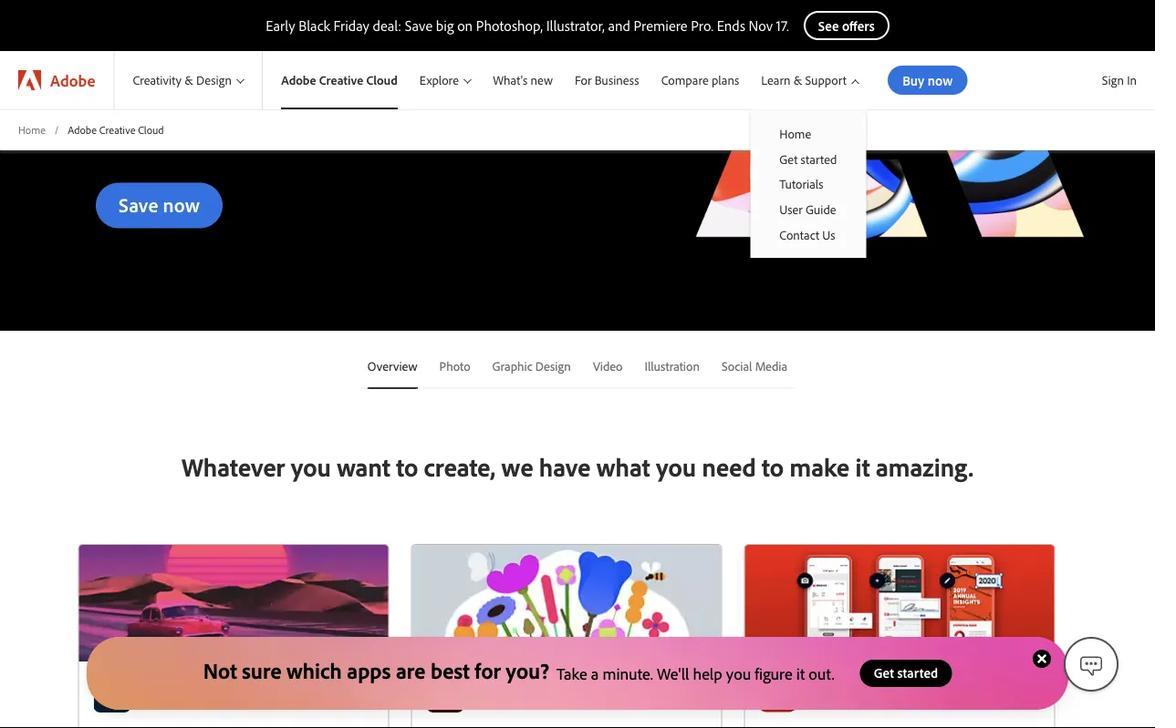 Task type: describe. For each thing, give the bounding box(es) containing it.
it inside not sure which apps are best for you? take a minute. we'll help you figure it out.
[[796, 664, 805, 684]]

photoshop, inside the get a great deal on popular creative cloud apps. buy photoshop, illustrator, or premiere pro and save for the first six months. just
[[96, 82, 171, 102]]

photoshop
[[146, 683, 221, 704]]

learn & support
[[761, 72, 847, 88]]

friday
[[334, 16, 369, 35]]

support
[[805, 72, 847, 88]]

1 horizontal spatial pro
[[868, 685, 892, 706]]

1 horizontal spatial for
[[475, 657, 501, 685]]

1 vertical spatial 17.
[[456, 107, 470, 127]]

save now link
[[96, 183, 223, 229]]

creativity
[[133, 72, 182, 88]]

sign in
[[1102, 72, 1137, 88]]

creative inside the get a great deal on popular creative cloud apps. buy photoshop, illustrator, or premiere pro and save for the first six months. just
[[281, 57, 336, 78]]

1 horizontal spatial and
[[608, 16, 630, 35]]

tablet & mobile image
[[1018, 677, 1040, 699]]

photo
[[439, 359, 470, 375]]

acrobat pro
[[811, 685, 892, 706]]

1 vertical spatial started
[[897, 665, 938, 682]]

have
[[539, 451, 591, 484]]

deal:
[[373, 16, 401, 35]]

want
[[337, 451, 390, 484]]

social media
[[722, 359, 788, 375]]

compare
[[661, 72, 709, 88]]

get for the top get started link
[[779, 151, 798, 167]]

help
[[693, 664, 722, 684]]

creativity & design
[[133, 72, 232, 88]]

what's new link
[[482, 51, 564, 109]]

learn
[[761, 72, 791, 88]]

video
[[593, 359, 623, 375]]

adobe inside adobe creative cloud link
[[281, 72, 316, 88]]

the
[[437, 82, 459, 102]]

tablet image
[[685, 677, 707, 699]]

pro.
[[691, 16, 713, 35]]

media
[[755, 359, 788, 375]]

guide
[[806, 201, 836, 217]]

see terms.
[[96, 107, 498, 152]]

business
[[595, 72, 639, 88]]

overview
[[368, 359, 417, 375]]

explore button
[[409, 51, 482, 109]]

amazing.
[[876, 451, 974, 484]]

tutorials
[[779, 176, 823, 192]]

1 vertical spatial get started
[[874, 665, 938, 682]]

get a great deal on popular creative cloud apps. buy photoshop, illustrator, or premiere pro and save for the first six months. just
[[96, 57, 487, 127]]

acrobat
[[811, 685, 865, 706]]

take
[[557, 664, 587, 684]]

whatever you want to create, we have what you need to make it amazing.
[[181, 451, 974, 484]]

see terms. link
[[96, 107, 498, 152]]

months.
[[117, 107, 171, 127]]

illustration
[[645, 359, 700, 375]]

for inside the get a great deal on popular creative cloud apps. buy photoshop, illustrator, or premiere pro and save for the first six months. just
[[415, 82, 433, 102]]

cloud inside the get a great deal on popular creative cloud apps. buy photoshop, illustrator, or premiere pro and save for the first six months. just
[[339, 57, 378, 78]]

in
[[1127, 72, 1137, 88]]

adobe down adobe link
[[68, 123, 97, 136]]

get for get started link to the bottom
[[874, 665, 894, 682]]

are
[[396, 657, 426, 685]]

illustrator
[[479, 685, 546, 706]]

minute.
[[603, 664, 653, 684]]

early black friday deal: save big on photoshop, illustrator, and premiere pro. ends nov 17.
[[266, 16, 789, 35]]

user guide
[[779, 201, 836, 217]]

sign in button
[[1098, 65, 1140, 96]]

0 horizontal spatial started
[[801, 151, 837, 167]]

0 vertical spatial illustrator,
[[546, 16, 605, 35]]

for
[[575, 72, 592, 88]]

what's
[[493, 72, 528, 88]]

best
[[431, 657, 470, 685]]

1 vertical spatial nov
[[425, 107, 452, 127]]

adobe link
[[0, 51, 114, 109]]

cloud right terms.
[[138, 123, 164, 136]]

tablet & mobile image
[[352, 677, 374, 699]]

tutorials link
[[750, 172, 866, 197]]

design inside tab list
[[535, 359, 571, 375]]

apps.
[[382, 57, 417, 78]]

need
[[702, 451, 756, 484]]

graphic
[[492, 359, 532, 375]]

0 vertical spatial premiere
[[634, 16, 688, 35]]

adobe photoshop image
[[94, 677, 131, 714]]

design inside creativity & design popup button
[[196, 72, 232, 88]]

learn & support button
[[750, 51, 870, 109]]

now
[[163, 192, 200, 218]]

us$22.99/mo
[[292, 107, 382, 127]]

you inside not sure which apps are best for you? take a minute. we'll help you figure it out.
[[726, 664, 751, 684]]

desktop image for illustrator
[[659, 677, 681, 699]]

​.
[[382, 107, 385, 127]]

big
[[436, 16, 454, 35]]

plans
[[712, 72, 739, 88]]

compare plans
[[661, 72, 739, 88]]

0 horizontal spatial adobe creative cloud
[[68, 123, 164, 136]]

apps
[[347, 657, 391, 685]]

1 horizontal spatial save
[[405, 16, 433, 35]]

1 horizontal spatial ends
[[717, 16, 745, 35]]

create,
[[424, 451, 496, 484]]

us
[[822, 227, 835, 243]]



Task type: vqa. For each thing, say whether or not it's contained in the screenshot.
the reports,
no



Task type: locate. For each thing, give the bounding box(es) containing it.
premiere left pro.
[[634, 16, 688, 35]]

1 to from the left
[[396, 451, 418, 484]]

get started up acrobat pro
[[874, 665, 938, 682]]

figure
[[755, 664, 792, 684]]

0 horizontal spatial save
[[119, 192, 158, 218]]

sign
[[1102, 72, 1124, 88]]

creative
[[281, 57, 336, 78], [319, 72, 363, 88], [99, 123, 135, 136]]

0 horizontal spatial design
[[196, 72, 232, 88]]

0 horizontal spatial it
[[796, 664, 805, 684]]

0 horizontal spatial desktop image
[[326, 677, 348, 699]]

deal
[[173, 57, 201, 78]]

us$17.23/mo us$22.99/mo ​. ends nov 17.
[[203, 107, 474, 127]]

1 vertical spatial get
[[779, 151, 798, 167]]

illustrator, inside the get a great deal on popular creative cloud apps. buy photoshop, illustrator, or premiere pro and save for the first six months. just
[[175, 82, 240, 102]]

0 horizontal spatial &
[[185, 72, 193, 88]]

illustrator, up for
[[546, 16, 605, 35]]

acrobat image
[[760, 677, 796, 714]]

0 horizontal spatial for
[[415, 82, 433, 102]]

17. left see
[[456, 107, 470, 127]]

design right graphic
[[535, 359, 571, 375]]

tab list containing overview
[[360, 346, 795, 390]]

&
[[185, 72, 193, 88], [794, 72, 802, 88]]

0 horizontal spatial on
[[205, 57, 222, 78]]

1 horizontal spatial home
[[779, 126, 811, 142]]

desktop image for acrobat pro
[[992, 677, 1014, 699]]

1 horizontal spatial started
[[897, 665, 938, 682]]

1 & from the left
[[185, 72, 193, 88]]

1 vertical spatial save
[[119, 192, 158, 218]]

contact us
[[779, 227, 835, 243]]

pro inside the get a great deal on popular creative cloud apps. buy photoshop, illustrator, or premiere pro and save for the first six months. just
[[326, 82, 349, 102]]

1 vertical spatial on
[[205, 57, 222, 78]]

0 vertical spatial 17.
[[776, 16, 789, 35]]

cloud left the apps.
[[339, 57, 378, 78]]

adobe
[[50, 70, 95, 90], [281, 72, 316, 88], [68, 123, 97, 136]]

home down adobe link
[[18, 123, 46, 136]]

illustrator, up "just"
[[175, 82, 240, 102]]

desktop image
[[326, 677, 348, 699], [659, 677, 681, 699], [992, 677, 1014, 699]]

it left out.
[[796, 664, 805, 684]]

adobe creative cloud up us$17.23/mo us$22.99/mo ​. ends nov 17.
[[281, 72, 398, 88]]

0 horizontal spatial a
[[123, 57, 131, 78]]

desktop image for photoshop
[[326, 677, 348, 699]]

0 vertical spatial design
[[196, 72, 232, 88]]

cloud up ​.
[[366, 72, 398, 88]]

home link up tutorials link
[[750, 121, 866, 147]]

0 vertical spatial get started link
[[750, 147, 866, 172]]

on inside the get a great deal on popular creative cloud apps. buy photoshop, illustrator, or premiere pro and save for the first six months. just
[[205, 57, 222, 78]]

and left the save
[[353, 82, 378, 102]]

adobe illustrator image
[[427, 677, 464, 714]]

what's new
[[493, 72, 553, 88]]

0 horizontal spatial get
[[96, 57, 119, 78]]

2 to from the left
[[762, 451, 784, 484]]

creativity & design button
[[114, 51, 262, 109]]

1 vertical spatial it
[[796, 664, 805, 684]]

save left now
[[119, 192, 158, 218]]

1 horizontal spatial get started
[[874, 665, 938, 682]]

group containing home
[[750, 109, 866, 258]]

get up tutorials
[[779, 151, 798, 167]]

& for creativity
[[185, 72, 193, 88]]

1 horizontal spatial a
[[591, 664, 599, 684]]

illustrator,
[[546, 16, 605, 35], [175, 82, 240, 102]]

a left great
[[123, 57, 131, 78]]

compare plans link
[[650, 51, 750, 109]]

buy
[[421, 57, 446, 78]]

1 horizontal spatial nov
[[749, 16, 773, 35]]

1 horizontal spatial &
[[794, 72, 802, 88]]

0 vertical spatial photoshop,
[[476, 16, 543, 35]]

0 vertical spatial get started
[[779, 151, 837, 167]]

0 horizontal spatial nov
[[425, 107, 452, 127]]

photoshop, up what's
[[476, 16, 543, 35]]

not sure which apps are best for you? take a minute. we'll help you figure it out.
[[203, 657, 835, 685]]

save now
[[119, 192, 200, 218]]

0 horizontal spatial get started
[[779, 151, 837, 167]]

a inside not sure which apps are best for you? take a minute. we'll help you figure it out.
[[591, 664, 599, 684]]

0 horizontal spatial 17.
[[456, 107, 470, 127]]

you right what
[[656, 451, 696, 484]]

1 desktop image from the left
[[326, 677, 348, 699]]

adobe left great
[[50, 70, 95, 90]]

desktop image left tablet & mobile icon
[[326, 677, 348, 699]]

photoshop,
[[476, 16, 543, 35], [96, 82, 171, 102]]

1 vertical spatial a
[[591, 664, 599, 684]]

1 vertical spatial get started link
[[860, 661, 952, 688]]

a right take
[[591, 664, 599, 684]]

social
[[722, 359, 752, 375]]

creative up us$17.23/mo us$22.99/mo ​. ends nov 17.
[[319, 72, 363, 88]]

1 horizontal spatial home link
[[750, 121, 866, 147]]

2 horizontal spatial you
[[726, 664, 751, 684]]

2 horizontal spatial desktop image
[[992, 677, 1014, 699]]

adobe creative cloud link
[[263, 51, 409, 109]]

0 horizontal spatial home
[[18, 123, 46, 136]]

first
[[463, 82, 487, 102]]

design
[[196, 72, 232, 88], [535, 359, 571, 375]]

ends
[[717, 16, 745, 35], [389, 107, 421, 127]]

premiere
[[634, 16, 688, 35], [262, 82, 322, 102]]

0 horizontal spatial and
[[353, 82, 378, 102]]

creative down the black
[[281, 57, 336, 78]]

it right 'make'
[[855, 451, 870, 484]]

desktop image left tablet icon
[[659, 677, 681, 699]]

design left the or at the top of the page
[[196, 72, 232, 88]]

ends right pro.
[[717, 16, 745, 35]]

0 vertical spatial adobe creative cloud
[[281, 72, 398, 88]]

make
[[790, 451, 849, 484]]

1 vertical spatial for
[[475, 657, 501, 685]]

2 horizontal spatial get
[[874, 665, 894, 682]]

whatever
[[181, 451, 285, 484]]

1 horizontal spatial desktop image
[[659, 677, 681, 699]]

0 vertical spatial save
[[405, 16, 433, 35]]

1 horizontal spatial design
[[535, 359, 571, 375]]

on right 'deal'
[[205, 57, 222, 78]]

home link down adobe link
[[18, 122, 46, 138]]

2 & from the left
[[794, 72, 802, 88]]

1 vertical spatial adobe creative cloud
[[68, 123, 164, 136]]

out.
[[809, 664, 835, 684]]

0 vertical spatial nov
[[749, 16, 773, 35]]

0 vertical spatial get
[[96, 57, 119, 78]]

0 vertical spatial pro
[[326, 82, 349, 102]]

1 horizontal spatial 17.
[[776, 16, 789, 35]]

1 vertical spatial design
[[535, 359, 571, 375]]

not
[[203, 657, 237, 685]]

for business
[[575, 72, 639, 88]]

started
[[801, 151, 837, 167], [897, 665, 938, 682]]

& right creativity
[[185, 72, 193, 88]]

save inside "link"
[[119, 192, 158, 218]]

0 horizontal spatial to
[[396, 451, 418, 484]]

new
[[530, 72, 553, 88]]

to right want
[[396, 451, 418, 484]]

ends right ​.
[[389, 107, 421, 127]]

pro up us$22.99/mo
[[326, 82, 349, 102]]

group
[[750, 109, 866, 258]]

get started link right out.
[[860, 661, 952, 688]]

six
[[96, 107, 113, 127]]

for left the on the left of the page
[[415, 82, 433, 102]]

creative down creativity
[[99, 123, 135, 136]]

explore
[[420, 72, 459, 88]]

2 desktop image from the left
[[659, 677, 681, 699]]

3 desktop image from the left
[[992, 677, 1014, 699]]

desktop image left tablet & mobile image
[[992, 677, 1014, 699]]

adobe inside adobe link
[[50, 70, 95, 90]]

get
[[96, 57, 119, 78], [779, 151, 798, 167], [874, 665, 894, 682]]

get left great
[[96, 57, 119, 78]]

photoshop, up "months."
[[96, 82, 171, 102]]

you left want
[[291, 451, 331, 484]]

1 horizontal spatial premiere
[[634, 16, 688, 35]]

we'll
[[657, 664, 689, 684]]

and up 'business'
[[608, 16, 630, 35]]

save left "big"
[[405, 16, 433, 35]]

what
[[596, 451, 650, 484]]

& right learn in the right top of the page
[[794, 72, 802, 88]]

1 vertical spatial and
[[353, 82, 378, 102]]

we
[[501, 451, 533, 484]]

1 vertical spatial pro
[[868, 685, 892, 706]]

or
[[244, 82, 258, 102]]

and
[[608, 16, 630, 35], [353, 82, 378, 102]]

1 horizontal spatial you
[[656, 451, 696, 484]]

adobe creative cloud down creativity
[[68, 123, 164, 136]]

1 horizontal spatial illustrator,
[[546, 16, 605, 35]]

graphic design
[[492, 359, 571, 375]]

get started link up tutorials
[[750, 147, 866, 172]]

home
[[18, 123, 46, 136], [779, 126, 811, 142]]

1 horizontal spatial on
[[457, 16, 473, 35]]

just
[[175, 107, 200, 127]]

and inside the get a great deal on popular creative cloud apps. buy photoshop, illustrator, or premiere pro and save for the first six months. just
[[353, 82, 378, 102]]

home up tutorials
[[779, 126, 811, 142]]

0 vertical spatial on
[[457, 16, 473, 35]]

0 horizontal spatial premiere
[[262, 82, 322, 102]]

2 vertical spatial get
[[874, 665, 894, 682]]

get up acrobat pro
[[874, 665, 894, 682]]

0 vertical spatial it
[[855, 451, 870, 484]]

17. up learn in the right top of the page
[[776, 16, 789, 35]]

1 vertical spatial premiere
[[262, 82, 322, 102]]

adobe creative cloud
[[281, 72, 398, 88], [68, 123, 164, 136]]

0 vertical spatial a
[[123, 57, 131, 78]]

get inside the get a great deal on popular creative cloud apps. buy photoshop, illustrator, or premiere pro and save for the first six months. just
[[96, 57, 119, 78]]

0 vertical spatial and
[[608, 16, 630, 35]]

on
[[457, 16, 473, 35], [205, 57, 222, 78]]

user guide link
[[750, 197, 866, 222]]

0 horizontal spatial ends
[[389, 107, 421, 127]]

sure
[[242, 657, 281, 685]]

premiere inside the get a great deal on popular creative cloud apps. buy photoshop, illustrator, or premiere pro and save for the first six months. just
[[262, 82, 322, 102]]

to right the need
[[762, 451, 784, 484]]

1 vertical spatial illustrator,
[[175, 82, 240, 102]]

user
[[779, 201, 803, 217]]

on right "big"
[[457, 16, 473, 35]]

nov up learn in the right top of the page
[[749, 16, 773, 35]]

1 horizontal spatial to
[[762, 451, 784, 484]]

great
[[135, 57, 169, 78]]

home link
[[750, 121, 866, 147], [18, 122, 46, 138]]

tab list
[[360, 346, 795, 390]]

for up illustrator
[[475, 657, 501, 685]]

0 horizontal spatial illustrator,
[[175, 82, 240, 102]]

1 horizontal spatial adobe creative cloud
[[281, 72, 398, 88]]

you?
[[506, 657, 549, 685]]

get started link
[[750, 147, 866, 172], [860, 661, 952, 688]]

save
[[382, 82, 411, 102]]

0 horizontal spatial pro
[[326, 82, 349, 102]]

popular
[[226, 57, 278, 78]]

nov down the on the left of the page
[[425, 107, 452, 127]]

0 vertical spatial ends
[[717, 16, 745, 35]]

see
[[474, 107, 498, 127]]

pro right acrobat
[[868, 685, 892, 706]]

0 horizontal spatial you
[[291, 451, 331, 484]]

black
[[299, 16, 330, 35]]

creative inside adobe creative cloud link
[[319, 72, 363, 88]]

for
[[415, 82, 433, 102], [475, 657, 501, 685]]

cloud inside adobe creative cloud link
[[366, 72, 398, 88]]

1 vertical spatial ends
[[389, 107, 421, 127]]

contact
[[779, 227, 819, 243]]

premiere up see terms.
[[262, 82, 322, 102]]

pro
[[326, 82, 349, 102], [868, 685, 892, 706]]

for business link
[[564, 51, 650, 109]]

you right help
[[726, 664, 751, 684]]

get started up tutorials link
[[779, 151, 837, 167]]

0 horizontal spatial home link
[[18, 122, 46, 138]]

0 vertical spatial started
[[801, 151, 837, 167]]

& for learn
[[794, 72, 802, 88]]

0 vertical spatial for
[[415, 82, 433, 102]]

1 horizontal spatial get
[[779, 151, 798, 167]]

1 vertical spatial photoshop,
[[96, 82, 171, 102]]

adobe right popular
[[281, 72, 316, 88]]

us$17.23/mo
[[203, 107, 288, 127]]

1 horizontal spatial photoshop,
[[476, 16, 543, 35]]

0 horizontal spatial photoshop,
[[96, 82, 171, 102]]

which
[[286, 657, 342, 685]]

1 horizontal spatial it
[[855, 451, 870, 484]]

get started
[[779, 151, 837, 167], [874, 665, 938, 682]]

early
[[266, 16, 295, 35]]

a inside the get a great deal on popular creative cloud apps. buy photoshop, illustrator, or premiere pro and save for the first six months. just
[[123, 57, 131, 78]]



